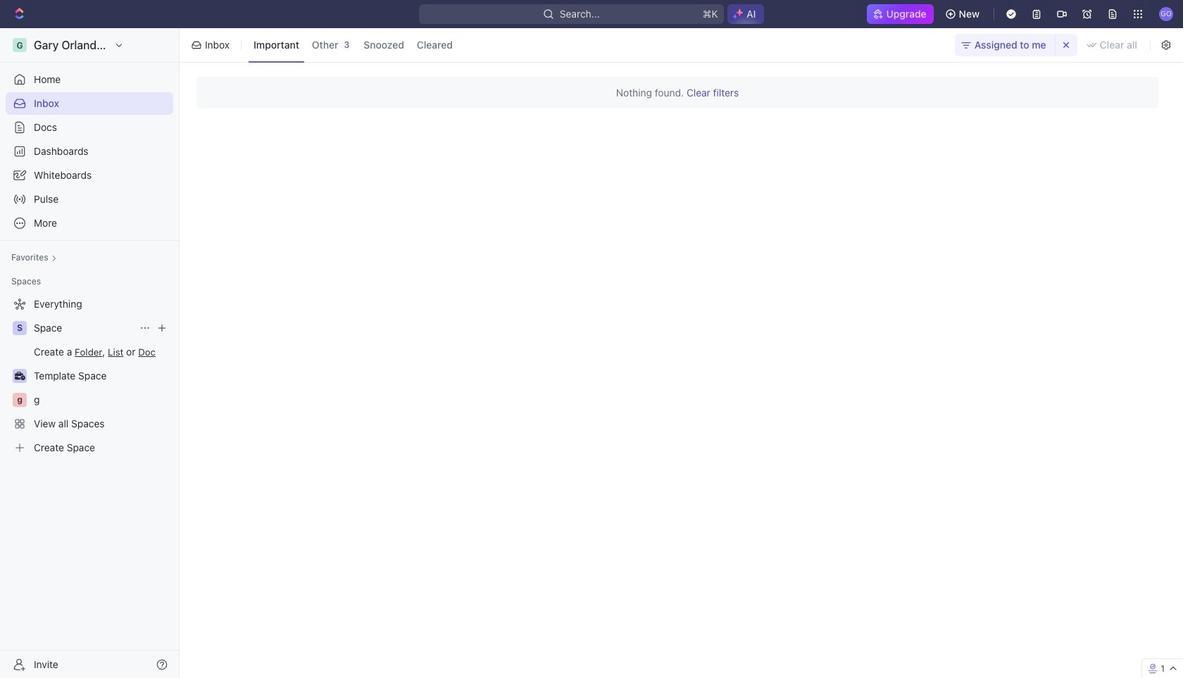 Task type: describe. For each thing, give the bounding box(es) containing it.
gary orlando's workspace, , element
[[13, 38, 27, 52]]

sidebar navigation
[[0, 28, 182, 678]]

space, , element
[[13, 321, 27, 335]]

tree inside sidebar navigation
[[6, 293, 173, 459]]



Task type: locate. For each thing, give the bounding box(es) containing it.
business time image
[[14, 372, 25, 380]]

g, , element
[[13, 393, 27, 407]]

tab list
[[246, 25, 461, 65]]

tree
[[6, 293, 173, 459]]



Task type: vqa. For each thing, say whether or not it's contained in the screenshot.
finish "button"
no



